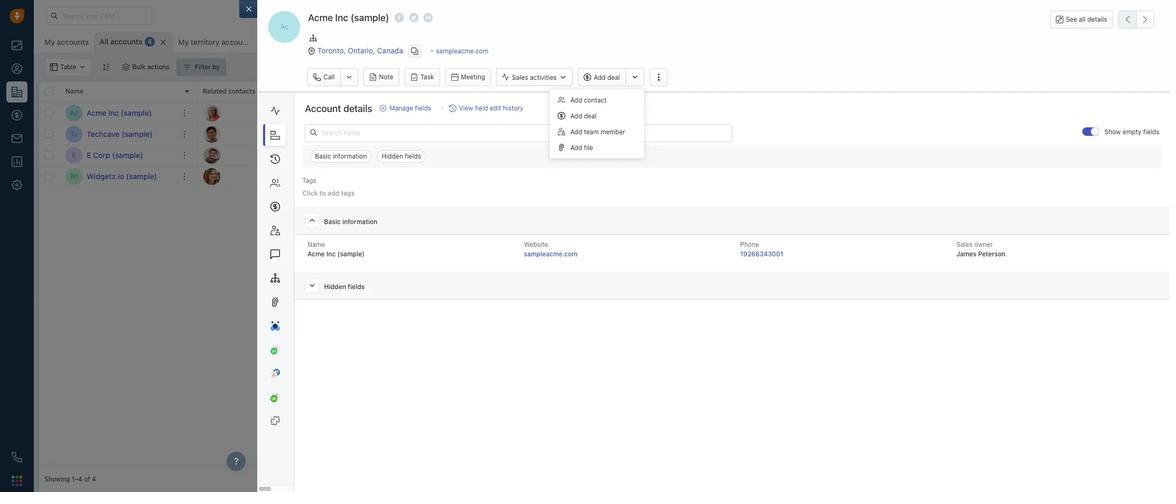 Task type: describe. For each thing, give the bounding box(es) containing it.
0 vertical spatial basic
[[315, 152, 331, 160]]

fields right 0
[[405, 152, 421, 160]]

actions
[[147, 63, 170, 71]]

add left team
[[571, 128, 582, 136]]

peterson inside row group
[[475, 109, 501, 117]]

click up widgetz.io link
[[288, 151, 303, 159]]

sales owner james peterson
[[957, 240, 1006, 258]]

add deal button
[[578, 68, 626, 86]]

press space to select this row. row containing e corp (sample)
[[39, 145, 198, 166]]

acme inside row group
[[87, 108, 106, 117]]

sales activities
[[512, 73, 557, 81]]

$ 100
[[361, 108, 383, 117]]

+ down history
[[520, 130, 524, 138]]

100
[[369, 108, 383, 117]]

deals
[[380, 87, 396, 95]]

add left contact
[[571, 96, 582, 104]]

linkedin circled image
[[424, 12, 433, 23]]

show
[[1105, 128, 1121, 136]]

1 horizontal spatial sampleacme.com link
[[436, 47, 488, 55]]

acme inc (sample) inside row group
[[87, 108, 152, 117]]

e corp (sample) link
[[87, 150, 143, 160]]

deal inside button
[[608, 73, 620, 81]]

techcave
[[87, 129, 120, 138]]

bulk actions
[[132, 63, 170, 71]]

sampletechcave.com link
[[282, 130, 345, 138]]

1 horizontal spatial hidden fields
[[382, 152, 421, 160]]

filter
[[195, 63, 211, 71]]

manage
[[390, 104, 413, 112]]

19266343001
[[741, 250, 784, 258]]

toronto, ontario, canada
[[318, 46, 403, 55]]

e corp (sample)
[[87, 150, 143, 159]]

sales owner
[[441, 87, 478, 95]]

see
[[1066, 15, 1078, 23]]

1–4
[[72, 475, 82, 483]]

add down next
[[526, 130, 538, 138]]

widgetz.io (sample) link
[[87, 171, 157, 182]]

sales for sales owner
[[441, 87, 458, 95]]

s image
[[203, 126, 220, 142]]

te
[[70, 130, 78, 138]]

1 vertical spatial hidden fields
[[324, 283, 365, 290]]

0 horizontal spatial details
[[344, 103, 372, 114]]

widgetz.io (sample)
[[87, 171, 157, 180]]

fields down the name acme inc (sample) on the left of the page
[[348, 283, 365, 290]]

account details
[[305, 103, 372, 114]]

0 horizontal spatial 4
[[92, 475, 96, 483]]

fields right empty
[[1144, 128, 1160, 136]]

add right history
[[526, 109, 538, 117]]

4 inside all accounts 4
[[148, 38, 152, 46]]

open deals amount
[[361, 87, 422, 95]]

ac button
[[268, 11, 301, 43]]

phone for phone
[[679, 87, 698, 95]]

manage fields
[[390, 104, 431, 112]]

name acme inc (sample)
[[308, 240, 365, 258]]

empty
[[1123, 128, 1142, 136]]

sampleacme.com for sampleacme.com link in the row group
[[282, 109, 334, 117]]

owner for sales owner
[[459, 87, 478, 95]]

all accounts link
[[100, 36, 142, 47]]

$ for $ 3,200
[[361, 129, 367, 139]]

toronto,
[[318, 46, 346, 55]]

add deal inside add deal button
[[594, 73, 620, 81]]

l image
[[203, 104, 220, 121]]

call link
[[308, 68, 340, 86]]

sampletechcave.com
[[282, 130, 345, 138]]

phone 19266343001
[[741, 240, 784, 258]]

my accounts
[[44, 38, 89, 47]]

next
[[520, 87, 534, 95]]

tags click to add tags
[[302, 176, 355, 197]]

bulk
[[132, 63, 146, 71]]

activities
[[530, 73, 557, 81]]

james peterson
[[453, 109, 501, 117]]

tags
[[599, 87, 614, 95]]

territory
[[191, 38, 220, 47]]

edit
[[490, 104, 501, 112]]

view field edit history
[[459, 104, 524, 112]]

1 vertical spatial tags
[[341, 189, 355, 197]]

$ 3,200
[[361, 129, 392, 139]]

open
[[361, 87, 378, 95]]

$ 0
[[361, 150, 374, 160]]

3
[[275, 38, 279, 46]]

call
[[324, 73, 335, 81]]

wi
[[70, 172, 78, 180]]

press space to select this row. row containing widgetz.io (sample)
[[39, 166, 198, 187]]

fields down amount
[[415, 104, 431, 112]]

0
[[369, 150, 374, 160]]

+ right file
[[599, 151, 603, 159]]

james inside row group
[[453, 109, 473, 117]]

team
[[584, 128, 599, 136]]

manage fields link
[[380, 104, 431, 113]]

+ right team
[[599, 130, 603, 138]]

container_wx8msf4aqz5i3rn1 image inside bulk actions button
[[122, 63, 130, 71]]

more...
[[281, 38, 302, 46]]

task
[[421, 73, 434, 81]]

account
[[305, 103, 341, 114]]

ontario,
[[348, 46, 375, 55]]

2 horizontal spatial accounts
[[221, 38, 254, 47]]

widgetz.io
[[282, 172, 313, 180]]

all
[[1079, 15, 1086, 23]]

Search your CRM... text field
[[47, 7, 152, 25]]

website for website
[[282, 87, 307, 95]]

1 vertical spatial information
[[343, 218, 378, 225]]

file
[[584, 144, 593, 152]]

click down member
[[605, 151, 620, 159]]

details inside button
[[1088, 15, 1108, 23]]

all accounts 4
[[100, 37, 152, 46]]

techcave (sample) link
[[87, 129, 153, 139]]

3 more...
[[275, 38, 302, 46]]

1 vertical spatial add deal
[[571, 112, 597, 120]]

3,200
[[369, 129, 392, 139]]

inc inside row group
[[108, 108, 119, 117]]

activity
[[536, 87, 559, 95]]

note
[[379, 73, 394, 81]]

ac inside button
[[281, 23, 288, 31]]

next activity
[[520, 87, 559, 95]]

o
[[321, 38, 326, 46]]

phone for phone 19266343001
[[741, 240, 759, 248]]

related contacts
[[203, 87, 255, 95]]

grid containing $ 100
[[39, 80, 989, 467]]

add inside add deal button
[[594, 73, 606, 81]]

call button
[[308, 68, 340, 86]]

2 vertical spatial sampleacme.com
[[524, 250, 578, 258]]

all
[[100, 37, 108, 46]]

+ up "search fields" text field
[[520, 109, 524, 117]]

toronto, ontario, canada link
[[318, 46, 403, 55]]

field
[[475, 104, 488, 112]]

task for $ 3,200
[[539, 130, 552, 138]]

my for my accounts
[[44, 38, 55, 47]]

0 vertical spatial hidden
[[382, 152, 403, 160]]

add down the add contact
[[571, 112, 582, 120]]

$ for $ 0
[[361, 150, 367, 160]]

19266343001 link
[[741, 250, 784, 258]]



Task type: vqa. For each thing, say whether or not it's contained in the screenshot.


Task type: locate. For each thing, give the bounding box(es) containing it.
0 vertical spatial owner
[[459, 87, 478, 95]]

james inside sales owner james peterson
[[957, 250, 977, 258]]

1 vertical spatial + add task
[[520, 130, 552, 138]]

1 vertical spatial 4
[[92, 475, 96, 483]]

click inside tags click to add tags
[[302, 189, 318, 197]]

1 horizontal spatial owner
[[975, 240, 993, 248]]

$ for $ 100
[[361, 108, 367, 117]]

$ left "3,200"
[[361, 129, 367, 139]]

+ click to add for $ 0
[[599, 151, 641, 159]]

1 + add task from the top
[[520, 109, 552, 117]]

1 horizontal spatial phone
[[741, 240, 759, 248]]

basic
[[315, 152, 331, 160], [324, 218, 341, 225]]

deal
[[608, 73, 620, 81], [584, 112, 597, 120]]

container_wx8msf4aqz5i3rn1 image
[[183, 63, 191, 71]]

0 vertical spatial deal
[[608, 73, 620, 81]]

0 vertical spatial acme
[[308, 12, 333, 23]]

3 more... button
[[260, 35, 308, 50]]

+ click to add right team
[[599, 130, 641, 138]]

+ up "widgetz.io"
[[282, 151, 286, 159]]

2 row group from the left
[[198, 103, 989, 187]]

0 horizontal spatial deal
[[584, 112, 597, 120]]

1 vertical spatial deal
[[584, 112, 597, 120]]

2 horizontal spatial sampleacme.com link
[[524, 250, 578, 258]]

4 right of
[[92, 475, 96, 483]]

name for name
[[66, 87, 84, 95]]

1 horizontal spatial accounts
[[110, 37, 142, 46]]

0 vertical spatial j image
[[203, 147, 220, 164]]

hidden down the name acme inc (sample) on the left of the page
[[324, 283, 346, 290]]

website
[[282, 87, 307, 95], [524, 240, 548, 248]]

0 vertical spatial hidden fields
[[382, 152, 421, 160]]

0 horizontal spatial phone
[[679, 87, 698, 95]]

1 horizontal spatial sales
[[512, 73, 528, 81]]

2 $ from the top
[[361, 129, 367, 139]]

acme inc (sample) link
[[87, 108, 152, 118]]

container_wx8msf4aqz5i3rn1 image left 'bulk'
[[122, 63, 130, 71]]

sampleacme.com for middle sampleacme.com link
[[436, 47, 488, 55]]

click right team
[[605, 130, 620, 138]]

press space to select this row. row containing $ 100
[[198, 103, 989, 124]]

0 vertical spatial + add task
[[520, 109, 552, 117]]

press space to select this row. row containing acme inc (sample)
[[39, 103, 198, 124]]

contact
[[584, 96, 607, 104]]

1 vertical spatial $
[[361, 129, 367, 139]]

row group containing acme inc (sample)
[[39, 103, 198, 187]]

⌘ o
[[314, 38, 326, 46]]

1 vertical spatial acme
[[87, 108, 106, 117]]

phone inside grid
[[679, 87, 698, 95]]

0 vertical spatial sales
[[512, 73, 528, 81]]

1 horizontal spatial e
[[87, 150, 91, 159]]

view
[[459, 104, 473, 112]]

basic up the name acme inc (sample) on the left of the page
[[324, 218, 341, 225]]

0 vertical spatial peterson
[[475, 109, 501, 117]]

0 horizontal spatial website
[[282, 87, 307, 95]]

1 horizontal spatial james
[[957, 250, 977, 258]]

information
[[333, 152, 367, 160], [343, 218, 378, 225]]

1 my from the left
[[44, 38, 55, 47]]

2 my from the left
[[178, 38, 189, 47]]

task for $ 100
[[539, 109, 552, 117]]

0 vertical spatial 4
[[148, 38, 152, 46]]

e for e
[[72, 151, 76, 159]]

hidden fields right 0
[[382, 152, 421, 160]]

1 vertical spatial sampleacme.com
[[282, 109, 334, 117]]

sales inside grid
[[441, 87, 458, 95]]

phone inside phone 19266343001
[[741, 240, 759, 248]]

add up tags
[[594, 73, 606, 81]]

amount
[[398, 87, 422, 95]]

+ add task for $ 0
[[520, 151, 552, 159]]

owner inside sales owner james peterson
[[975, 240, 993, 248]]

1 vertical spatial owner
[[975, 240, 993, 248]]

1 vertical spatial phone
[[741, 240, 759, 248]]

1 row group from the left
[[39, 103, 198, 187]]

row group
[[39, 103, 198, 187], [198, 103, 989, 187]]

acme inc (sample) down name row
[[87, 108, 152, 117]]

to inside tags click to add tags
[[320, 189, 326, 197]]

send email image
[[1066, 11, 1073, 20]]

2 vertical spatial sampleacme.com link
[[524, 250, 578, 258]]

2 + add task from the top
[[520, 130, 552, 138]]

$
[[361, 108, 367, 117], [361, 129, 367, 139], [361, 150, 367, 160]]

j image
[[203, 147, 220, 164], [203, 168, 220, 185]]

+
[[520, 109, 524, 117], [520, 130, 524, 138], [599, 130, 603, 138], [520, 151, 524, 159], [282, 151, 286, 159], [599, 151, 603, 159]]

ac up te
[[70, 109, 78, 117]]

add left file
[[571, 144, 582, 152]]

press space to select this row. row containing $ 3,200
[[198, 124, 989, 145]]

0 vertical spatial inc
[[335, 12, 348, 23]]

1 horizontal spatial container_wx8msf4aqz5i3rn1 image
[[443, 109, 451, 117]]

0 vertical spatial task
[[539, 109, 552, 117]]

3 task from the top
[[539, 151, 552, 159]]

2 horizontal spatial sales
[[957, 240, 973, 248]]

history
[[503, 104, 524, 112]]

add team member
[[571, 128, 625, 136]]

0 horizontal spatial james
[[453, 109, 473, 117]]

basic down sampletechcave.com
[[315, 152, 331, 160]]

phone
[[679, 87, 698, 95], [741, 240, 759, 248]]

+ add task for $ 3,200
[[520, 130, 552, 138]]

1 vertical spatial details
[[344, 103, 372, 114]]

my accounts button
[[39, 32, 94, 53], [44, 38, 89, 47]]

task for $ 0
[[539, 151, 552, 159]]

0 vertical spatial details
[[1088, 15, 1108, 23]]

acme inside the name acme inc (sample)
[[308, 250, 325, 258]]

my territory accounts
[[178, 38, 254, 47]]

see all details button
[[1050, 11, 1113, 29]]

website for website sampleacme.com
[[524, 240, 548, 248]]

ac
[[281, 23, 288, 31], [70, 109, 78, 117]]

accounts for all
[[110, 37, 142, 46]]

dialog
[[240, 0, 1171, 492]]

0 vertical spatial information
[[333, 152, 367, 160]]

owner
[[459, 87, 478, 95], [975, 240, 993, 248]]

1 horizontal spatial 4
[[148, 38, 152, 46]]

1 horizontal spatial tags
[[341, 189, 355, 197]]

1 j image from the top
[[203, 147, 220, 164]]

row group containing $ 100
[[198, 103, 989, 187]]

details
[[1088, 15, 1108, 23], [344, 103, 372, 114]]

0 horizontal spatial peterson
[[475, 109, 501, 117]]

hidden fields down the name acme inc (sample) on the left of the page
[[324, 283, 365, 290]]

0 vertical spatial website
[[282, 87, 307, 95]]

bulk actions button
[[115, 58, 177, 76]]

1 vertical spatial hidden
[[324, 283, 346, 290]]

sales for sales activities
[[512, 73, 528, 81]]

0 horizontal spatial ac
[[70, 109, 78, 117]]

name row
[[39, 81, 198, 103]]

acme inc (sample)
[[308, 12, 389, 23], [87, 108, 152, 117]]

add deal up tags
[[594, 73, 620, 81]]

0 horizontal spatial owner
[[459, 87, 478, 95]]

add file
[[571, 144, 593, 152]]

1 horizontal spatial ac
[[281, 23, 288, 31]]

phone image
[[12, 452, 22, 462]]

accounts for my
[[57, 38, 89, 47]]

1 vertical spatial inc
[[108, 108, 119, 117]]

+ add task down history
[[520, 130, 552, 138]]

sampleacme.com
[[436, 47, 488, 55], [282, 109, 334, 117], [524, 250, 578, 258]]

see all details
[[1066, 15, 1108, 23]]

press space to select this row. row
[[39, 103, 198, 124], [198, 103, 989, 124], [39, 124, 198, 145], [198, 124, 989, 145], [39, 145, 198, 166], [198, 145, 989, 166], [39, 166, 198, 187], [198, 166, 989, 187]]

1 vertical spatial acme inc (sample)
[[87, 108, 152, 117]]

1 horizontal spatial details
[[1088, 15, 1108, 23]]

1 task from the top
[[539, 109, 552, 117]]

0 vertical spatial $
[[361, 108, 367, 117]]

0 horizontal spatial hidden fields
[[324, 283, 365, 290]]

press space to select this row. row containing $ 0
[[198, 145, 989, 166]]

⌘
[[314, 38, 319, 46]]

+ add task for $ 100
[[520, 109, 552, 117]]

+ click to add
[[599, 130, 641, 138], [282, 151, 324, 159], [599, 151, 641, 159]]

add deal down the add contact
[[571, 112, 597, 120]]

website inside grid
[[282, 87, 307, 95]]

peterson inside sales owner james peterson
[[979, 250, 1006, 258]]

e for e corp (sample)
[[87, 150, 91, 159]]

1 vertical spatial peterson
[[979, 250, 1006, 258]]

0 vertical spatial phone
[[679, 87, 698, 95]]

by
[[212, 63, 220, 71]]

name inside the name acme inc (sample)
[[308, 240, 325, 248]]

+ add task down "search fields" text field
[[520, 151, 552, 159]]

1 vertical spatial basic
[[324, 218, 341, 225]]

container_wx8msf4aqz5i3rn1 image
[[122, 63, 130, 71], [443, 109, 451, 117]]

1 vertical spatial sampleacme.com link
[[282, 109, 334, 117]]

+ click to add down member
[[599, 151, 641, 159]]

hidden fields
[[382, 152, 421, 160], [324, 283, 365, 290]]

$ left 100
[[361, 108, 367, 117]]

0 horizontal spatial tags
[[302, 176, 317, 184]]

(sample)
[[351, 12, 389, 23], [121, 108, 152, 117], [122, 129, 153, 138], [112, 150, 143, 159], [126, 171, 157, 180], [338, 250, 365, 258]]

$ left 0
[[361, 150, 367, 160]]

1 horizontal spatial my
[[178, 38, 189, 47]]

+ click to add for $ 3,200
[[599, 130, 641, 138]]

1 horizontal spatial website
[[524, 240, 548, 248]]

add down "search fields" text field
[[526, 151, 538, 159]]

1 horizontal spatial name
[[308, 240, 325, 248]]

+ add task down next activity
[[520, 109, 552, 117]]

task
[[539, 109, 552, 117], [539, 130, 552, 138], [539, 151, 552, 159]]

view field edit history link
[[449, 104, 524, 113]]

1 vertical spatial container_wx8msf4aqz5i3rn1 image
[[443, 109, 451, 117]]

acme
[[308, 12, 333, 23], [87, 108, 106, 117], [308, 250, 325, 258]]

deal up tags
[[608, 73, 620, 81]]

0 horizontal spatial acme inc (sample)
[[87, 108, 152, 117]]

basic information
[[315, 152, 367, 160], [324, 218, 378, 225]]

phone element
[[6, 447, 27, 468]]

sampleacme.com link
[[436, 47, 488, 55], [282, 109, 334, 117], [524, 250, 578, 258]]

task button
[[405, 68, 440, 86]]

2 task from the top
[[539, 130, 552, 138]]

container_wx8msf4aqz5i3rn1 image inside press space to select this row. row
[[443, 109, 451, 117]]

owner for sales owner james peterson
[[975, 240, 993, 248]]

add deal
[[594, 73, 620, 81], [571, 112, 597, 120]]

freshworks switcher image
[[12, 476, 22, 486]]

1 vertical spatial name
[[308, 240, 325, 248]]

note button
[[363, 68, 399, 86]]

sampleacme.com inside press space to select this row. row
[[282, 109, 334, 117]]

accounts left all
[[57, 38, 89, 47]]

e down te
[[72, 151, 76, 159]]

+ click to add up widgetz.io link
[[282, 151, 324, 159]]

2 vertical spatial task
[[539, 151, 552, 159]]

press space to select this row. row containing techcave (sample)
[[39, 124, 198, 145]]

filter by button
[[177, 58, 227, 76]]

click down widgetz.io link
[[302, 189, 318, 197]]

(sample) inside the name acme inc (sample)
[[338, 250, 365, 258]]

0 horizontal spatial sampleacme.com
[[282, 109, 334, 117]]

owner inside grid
[[459, 87, 478, 95]]

0 horizontal spatial accounts
[[57, 38, 89, 47]]

0 vertical spatial ac
[[281, 23, 288, 31]]

techcave (sample)
[[87, 129, 153, 138]]

4 up bulk actions
[[148, 38, 152, 46]]

1 horizontal spatial acme inc (sample)
[[308, 12, 389, 23]]

3 + add task from the top
[[520, 151, 552, 159]]

inc inside the name acme inc (sample)
[[327, 250, 336, 258]]

of
[[84, 475, 90, 483]]

0 horizontal spatial sales
[[441, 87, 458, 95]]

2 vertical spatial + add task
[[520, 151, 552, 159]]

0 horizontal spatial name
[[66, 87, 84, 95]]

grid
[[39, 80, 989, 467]]

1 $ from the top
[[361, 108, 367, 117]]

0 horizontal spatial e
[[72, 151, 76, 159]]

1 horizontal spatial deal
[[608, 73, 620, 81]]

e left corp
[[87, 150, 91, 159]]

sampleacme.com link inside row group
[[282, 109, 334, 117]]

1 vertical spatial sales
[[441, 87, 458, 95]]

facebook circled image
[[395, 12, 404, 23]]

name inside row
[[66, 87, 84, 95]]

2 vertical spatial $
[[361, 150, 367, 160]]

0 horizontal spatial my
[[44, 38, 55, 47]]

website inside website sampleacme.com
[[524, 240, 548, 248]]

0 vertical spatial tags
[[302, 176, 317, 184]]

2 vertical spatial acme
[[308, 250, 325, 258]]

fields
[[415, 104, 431, 112], [1144, 128, 1160, 136], [405, 152, 421, 160], [348, 283, 365, 290]]

accounts right "territory"
[[221, 38, 254, 47]]

name
[[66, 87, 84, 95], [308, 240, 325, 248]]

1 vertical spatial task
[[539, 130, 552, 138]]

3 $ from the top
[[361, 150, 367, 160]]

dialog containing acme inc (sample)
[[240, 0, 1171, 492]]

0 horizontal spatial sampleacme.com link
[[282, 109, 334, 117]]

details right all
[[1088, 15, 1108, 23]]

my for my territory accounts
[[178, 38, 189, 47]]

0 vertical spatial sampleacme.com
[[436, 47, 488, 55]]

1 vertical spatial ac
[[70, 109, 78, 117]]

ac up 3 more... button
[[281, 23, 288, 31]]

corp
[[93, 150, 110, 159]]

meeting button
[[445, 68, 491, 86]]

deal up team
[[584, 112, 597, 120]]

member
[[601, 128, 625, 136]]

show empty fields
[[1105, 128, 1160, 136]]

sales inside sales owner james peterson
[[957, 240, 973, 248]]

0 vertical spatial name
[[66, 87, 84, 95]]

1 horizontal spatial hidden
[[382, 152, 403, 160]]

information up the name acme inc (sample) on the left of the page
[[343, 218, 378, 225]]

related
[[203, 87, 227, 95]]

hidden right 0
[[382, 152, 403, 160]]

+ down "search fields" text field
[[520, 151, 524, 159]]

showing
[[44, 475, 70, 483]]

1 vertical spatial basic information
[[324, 218, 378, 225]]

1 vertical spatial j image
[[203, 168, 220, 185]]

Search fields text field
[[305, 124, 733, 142]]

2 vertical spatial inc
[[327, 250, 336, 258]]

basic information up the name acme inc (sample) on the left of the page
[[324, 218, 378, 225]]

0 vertical spatial james
[[453, 109, 473, 117]]

showing 1–4 of 4
[[44, 475, 96, 483]]

2 j image from the top
[[203, 168, 220, 185]]

name for name acme inc (sample)
[[308, 240, 325, 248]]

ac inside row group
[[70, 109, 78, 117]]

0 vertical spatial basic information
[[315, 152, 367, 160]]

2 vertical spatial sales
[[957, 240, 973, 248]]

james
[[453, 109, 473, 117], [957, 250, 977, 258]]

1 vertical spatial website
[[524, 240, 548, 248]]

meeting
[[461, 73, 485, 81]]

press space to select this row. row containing widgetz.io
[[198, 166, 989, 187]]

add
[[594, 73, 606, 81], [571, 96, 582, 104], [526, 109, 538, 117], [571, 112, 582, 120], [571, 128, 582, 136], [526, 130, 538, 138], [571, 144, 582, 152], [526, 151, 538, 159]]

accounts right all
[[110, 37, 142, 46]]

filter by
[[195, 63, 220, 71]]

acme inc (sample) up toronto, ontario, canada on the top
[[308, 12, 389, 23]]

details down "open"
[[344, 103, 372, 114]]

information left 0
[[333, 152, 367, 160]]

website sampleacme.com
[[524, 240, 578, 258]]

container_wx8msf4aqz5i3rn1 image left view
[[443, 109, 451, 117]]

2 horizontal spatial sampleacme.com
[[524, 250, 578, 258]]

cell
[[673, 103, 753, 123], [753, 103, 989, 123], [753, 124, 989, 144], [435, 145, 515, 165], [673, 145, 753, 165], [753, 145, 989, 165], [753, 166, 989, 187]]

tags
[[302, 176, 317, 184], [341, 189, 355, 197]]

add inside tags click to add tags
[[328, 189, 339, 197]]

0 horizontal spatial hidden
[[324, 283, 346, 290]]

twitter circled image
[[409, 12, 419, 23]]

contacts
[[228, 87, 255, 95]]

basic information left 0
[[315, 152, 367, 160]]

1 vertical spatial james
[[957, 250, 977, 258]]

inc
[[335, 12, 348, 23], [108, 108, 119, 117], [327, 250, 336, 258]]

0 vertical spatial sampleacme.com link
[[436, 47, 488, 55]]

0 vertical spatial acme inc (sample)
[[308, 12, 389, 23]]



